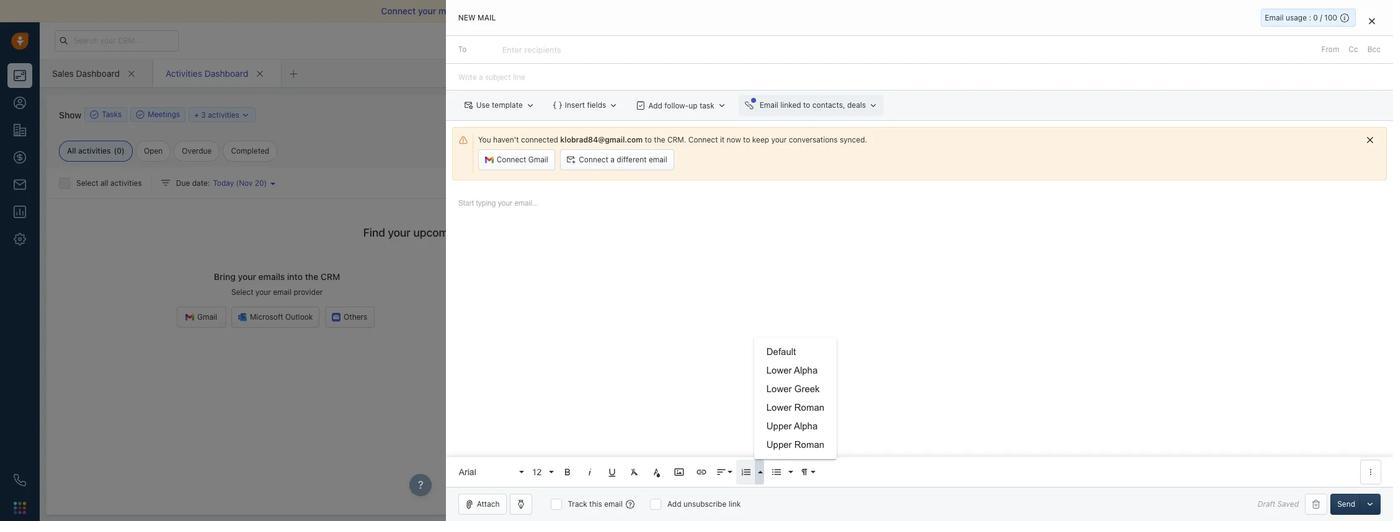 Task type: locate. For each thing, give the bounding box(es) containing it.
office 365 button right calendar
[[1221, 173, 1284, 188]]

email down you haven't connected klobrad84@gmail.com to the crm. connect it now to keep your conversations synced. in the top of the page
[[649, 155, 668, 165]]

upper down upper alpha
[[767, 440, 792, 450]]

to
[[458, 45, 467, 54]]

0 horizontal spatial the
[[305, 272, 318, 282]]

0 horizontal spatial email
[[760, 101, 779, 110]]

0 horizontal spatial office 365
[[769, 340, 807, 350]]

to right linked
[[804, 101, 811, 110]]

roman down greek
[[795, 403, 825, 413]]

100
[[1325, 13, 1338, 22]]

insert fields button
[[547, 95, 624, 116]]

2 lower from the top
[[767, 384, 792, 395]]

1 vertical spatial select
[[231, 288, 253, 297]]

email left linked
[[760, 101, 779, 110]]

draft saved
[[1258, 500, 1299, 510]]

find
[[363, 226, 385, 240]]

1 alpha from the top
[[794, 365, 818, 376]]

1 horizontal spatial gmail
[[529, 155, 548, 165]]

into
[[287, 272, 303, 282]]

1 horizontal spatial 0
[[1314, 13, 1318, 22]]

emails
[[259, 272, 285, 282]]

activities for all
[[110, 179, 142, 188]]

use template
[[476, 101, 523, 110]]

dialog
[[446, 0, 1394, 522]]

alpha up greek
[[794, 365, 818, 376]]

a
[[611, 155, 615, 165]]

the inside dialog
[[654, 135, 665, 145]]

select left all
[[76, 179, 98, 188]]

office right calendar
[[1239, 175, 1261, 185]]

lower alpha
[[767, 365, 818, 376]]

unsubscribe
[[684, 500, 727, 509]]

alpha for upper alpha
[[794, 421, 818, 432]]

upper for upper roman
[[767, 440, 792, 450]]

0 vertical spatial gmail
[[529, 155, 548, 165]]

to right the now
[[743, 135, 750, 145]]

and right "meetings"
[[550, 226, 570, 240]]

0 vertical spatial lower
[[767, 365, 792, 376]]

1 upper from the top
[[767, 421, 792, 432]]

calendar
[[1179, 175, 1211, 185]]

( right today
[[236, 179, 239, 188]]

your down emails
[[256, 288, 271, 297]]

activities inside button
[[208, 110, 239, 119]]

enable
[[591, 6, 618, 16]]

email inside bring your emails into the crm select your email provider
[[273, 288, 292, 297]]

overdue
[[182, 146, 212, 156]]

the left crm.
[[654, 135, 665, 145]]

0 vertical spatial upper
[[767, 421, 792, 432]]

activities
[[208, 110, 239, 119], [78, 146, 111, 156], [110, 179, 142, 188]]

your inside dialog
[[772, 135, 787, 145]]

meeting
[[878, 110, 907, 119]]

email left usage
[[1265, 13, 1284, 22]]

zoom
[[1015, 175, 1035, 185]]

select inside bring your emails into the crm select your email provider
[[231, 288, 253, 297]]

0 vertical spatial 0
[[1314, 13, 1318, 22]]

email right this
[[604, 500, 623, 509]]

upper down 'lower roman' link
[[767, 421, 792, 432]]

to inside button
[[804, 101, 811, 110]]

find your upcoming tasks, meetings and reminders here.
[[363, 226, 653, 240]]

keep
[[753, 135, 769, 145]]

task inside "button"
[[795, 110, 810, 119]]

0 horizontal spatial and
[[550, 226, 570, 240]]

( up select all activities
[[114, 146, 117, 156]]

email down emails
[[273, 288, 292, 297]]

application containing default
[[446, 187, 1394, 488]]

Search your CRM... text field
[[55, 30, 179, 51]]

dashboard for sales dashboard
[[76, 68, 120, 78]]

deliverability
[[519, 6, 571, 16]]

dashboard right sales
[[76, 68, 120, 78]]

) right the nov
[[264, 179, 267, 188]]

0 vertical spatial alpha
[[794, 365, 818, 376]]

2 roman from the top
[[795, 440, 825, 450]]

0 horizontal spatial dashboard
[[76, 68, 120, 78]]

add for add follow-up task
[[649, 101, 663, 110]]

0 vertical spatial the
[[654, 135, 665, 145]]

1 vertical spatial the
[[305, 272, 318, 282]]

sales dashboard
[[52, 68, 120, 78]]

/
[[1321, 13, 1323, 22]]

dashboard up + 3 activities button
[[205, 68, 248, 78]]

1 horizontal spatial 365
[[1263, 175, 1277, 185]]

1 roman from the top
[[795, 403, 825, 413]]

office 365 button up lower alpha
[[750, 335, 813, 356]]

all activities ( 0 )
[[67, 146, 125, 156]]

0 horizontal spatial office
[[769, 340, 790, 350]]

connect a different email button
[[560, 150, 674, 171]]

1 horizontal spatial office 365 button
[[1221, 173, 1284, 188]]

1 vertical spatial 365
[[793, 340, 807, 350]]

microsoft left outlook
[[250, 313, 283, 322]]

1 horizontal spatial )
[[264, 179, 267, 188]]

0 horizontal spatial (
[[114, 146, 117, 156]]

0 vertical spatial microsoft
[[1066, 175, 1099, 185]]

roman for upper roman
[[795, 440, 825, 450]]

the inside bring your emails into the crm select your email provider
[[305, 272, 318, 282]]

fields
[[587, 101, 606, 110]]

1 vertical spatial alpha
[[794, 421, 818, 432]]

1 vertical spatial office
[[769, 340, 790, 350]]

this
[[590, 500, 602, 509]]

all
[[100, 179, 108, 188]]

the up the provider
[[305, 272, 318, 282]]

connect left the "a"
[[579, 155, 609, 165]]

microsoft left teams
[[1066, 175, 1099, 185]]

application
[[446, 187, 1394, 488]]

plans
[[1188, 35, 1207, 45]]

0 up select all activities
[[117, 146, 122, 156]]

attach
[[477, 500, 500, 509]]

0 vertical spatial email
[[1265, 13, 1284, 22]]

1 horizontal spatial task
[[795, 110, 810, 119]]

connect for connect a different email
[[579, 155, 609, 165]]

) left the open at the top left of the page
[[122, 146, 125, 156]]

upper for upper alpha
[[767, 421, 792, 432]]

alpha for lower alpha
[[794, 365, 818, 376]]

add follow-up task
[[649, 101, 715, 110]]

2 alpha from the top
[[794, 421, 818, 432]]

1 horizontal spatial select
[[231, 288, 253, 297]]

more
[[927, 110, 945, 119]]

+
[[194, 110, 199, 119]]

2-
[[621, 6, 630, 16]]

google calendar button
[[1134, 173, 1218, 188]]

1 vertical spatial upper
[[767, 440, 792, 450]]

email
[[1265, 13, 1284, 22], [760, 101, 779, 110]]

due date:
[[176, 179, 210, 188]]

0 right : at the right
[[1314, 13, 1318, 22]]

1 horizontal spatial and
[[573, 6, 589, 16]]

track
[[568, 500, 587, 509]]

0 vertical spatial office
[[1239, 175, 1261, 185]]

gmail down bring
[[197, 313, 217, 322]]

lower up upper alpha
[[767, 403, 792, 413]]

connect down haven't
[[497, 155, 526, 165]]

lower for lower greek
[[767, 384, 792, 395]]

20
[[255, 179, 264, 188]]

0 vertical spatial )
[[122, 146, 125, 156]]

saved
[[1278, 500, 1299, 510]]

0 vertical spatial roman
[[795, 403, 825, 413]]

1 horizontal spatial dashboard
[[205, 68, 248, 78]]

Enter recipients text field
[[502, 40, 564, 60]]

) for all activities ( 0 )
[[122, 146, 125, 156]]

1 dashboard from the left
[[76, 68, 120, 78]]

add inside button
[[862, 110, 876, 119]]

1 vertical spatial roman
[[795, 440, 825, 450]]

1 vertical spatial email
[[760, 101, 779, 110]]

microsoft
[[1066, 175, 1099, 185], [250, 313, 283, 322]]

gmail down connected
[[529, 155, 548, 165]]

paragraph format image
[[799, 467, 810, 478]]

tasks
[[102, 110, 122, 119]]

1 horizontal spatial office 365
[[1239, 175, 1277, 185]]

1 vertical spatial office 365 button
[[750, 335, 813, 356]]

connect left mailbox
[[381, 6, 416, 16]]

upper roman
[[767, 440, 825, 450]]

use template button
[[458, 95, 541, 116]]

1 vertical spatial lower
[[767, 384, 792, 395]]

your right bring
[[238, 272, 256, 282]]

klobrad84@gmail.com
[[560, 135, 643, 145]]

lower down default
[[767, 365, 792, 376]]

your left mailbox
[[418, 6, 436, 16]]

upper
[[767, 421, 792, 432], [767, 440, 792, 450]]

1 vertical spatial 0
[[117, 146, 122, 156]]

0 horizontal spatial task
[[700, 101, 715, 110]]

office up lower alpha
[[769, 340, 790, 350]]

1 vertical spatial gmail
[[197, 313, 217, 322]]

open
[[144, 146, 163, 156]]

0 vertical spatial select
[[76, 179, 98, 188]]

lower inside "link"
[[767, 384, 792, 395]]

to up "different"
[[645, 135, 652, 145]]

0 inside dialog
[[1314, 13, 1318, 22]]

1 vertical spatial office 365
[[769, 340, 807, 350]]

alpha down 'lower roman' link
[[794, 421, 818, 432]]

explore plans
[[1159, 35, 1207, 45]]

1 horizontal spatial email
[[1265, 13, 1284, 22]]

upper alpha
[[767, 421, 818, 432]]

+ 3 activities link
[[194, 109, 250, 121]]

contacts,
[[813, 101, 845, 110]]

and left enable on the left top
[[573, 6, 589, 16]]

bcc
[[1368, 45, 1381, 54]]

calendar
[[1012, 127, 1048, 137]]

1 vertical spatial )
[[264, 179, 267, 188]]

email inside button
[[760, 101, 779, 110]]

1 lower from the top
[[767, 365, 792, 376]]

) for today ( nov 20 )
[[264, 179, 267, 188]]

2 vertical spatial lower
[[767, 403, 792, 413]]

0 horizontal spatial microsoft
[[250, 313, 283, 322]]

my
[[997, 127, 1010, 137]]

my calendar
[[997, 127, 1048, 137]]

select
[[76, 179, 98, 188], [231, 288, 253, 297]]

from
[[1322, 45, 1340, 54]]

0 horizontal spatial )
[[122, 146, 125, 156]]

0 horizontal spatial 365
[[793, 340, 807, 350]]

0 horizontal spatial select
[[76, 179, 98, 188]]

add meeting
[[862, 110, 907, 119]]

send
[[1338, 500, 1356, 509]]

2 vertical spatial activities
[[110, 179, 142, 188]]

1 vertical spatial microsoft
[[250, 313, 283, 322]]

lower roman
[[767, 403, 825, 413]]

select down bring
[[231, 288, 253, 297]]

cc
[[1349, 45, 1359, 54]]

1 horizontal spatial office
[[1239, 175, 1261, 185]]

connect your mailbox link
[[381, 6, 473, 16]]

2 dashboard from the left
[[205, 68, 248, 78]]

bring
[[214, 272, 236, 282]]

0 for /
[[1314, 13, 1318, 22]]

tasks,
[[467, 226, 497, 240]]

connect left it at the right top of the page
[[689, 135, 718, 145]]

2 upper from the top
[[767, 440, 792, 450]]

lower down lower alpha
[[767, 384, 792, 395]]

greek
[[795, 384, 820, 395]]

office 365 button
[[1221, 173, 1284, 188], [750, 335, 813, 356]]

connect gmail
[[497, 155, 548, 165]]

1 horizontal spatial the
[[654, 135, 665, 145]]

new mail
[[458, 13, 496, 22]]

add for add task
[[779, 110, 793, 119]]

roman down 'upper alpha' link
[[795, 440, 825, 450]]

0 horizontal spatial 0
[[117, 146, 122, 156]]

email
[[680, 6, 702, 16], [649, 155, 668, 165], [273, 288, 292, 297], [604, 500, 623, 509]]

your
[[418, 6, 436, 16], [772, 135, 787, 145], [388, 226, 411, 240], [238, 272, 256, 282], [256, 288, 271, 297]]

your right keep
[[772, 135, 787, 145]]

3 lower from the top
[[767, 403, 792, 413]]

0 vertical spatial 365
[[1263, 175, 1277, 185]]

0 vertical spatial activities
[[208, 110, 239, 119]]

add for add unsubscribe link
[[668, 500, 682, 509]]

add inside "button"
[[779, 110, 793, 119]]

to
[[473, 6, 481, 16], [804, 101, 811, 110], [645, 135, 652, 145], [743, 135, 750, 145]]

connect for connect your mailbox to improve deliverability and enable 2-way sync of email conversations.
[[381, 6, 416, 16]]

office
[[1239, 175, 1261, 185], [769, 340, 790, 350]]

lower alpha link
[[754, 362, 837, 380]]

1 vertical spatial (
[[236, 179, 239, 188]]

your right find
[[388, 226, 411, 240]]

1 horizontal spatial microsoft
[[1066, 175, 1099, 185]]

arial
[[459, 468, 476, 477]]

meetings
[[148, 110, 180, 119]]



Task type: vqa. For each thing, say whether or not it's contained in the screenshot.
Lower Greek LOWER
yes



Task type: describe. For each thing, give the bounding box(es) containing it.
here.
[[627, 226, 653, 240]]

explore
[[1159, 35, 1186, 45]]

add for add meeting
[[862, 110, 876, 119]]

connect for connect gmail
[[497, 155, 526, 165]]

use
[[476, 101, 490, 110]]

0 vertical spatial and
[[573, 6, 589, 16]]

sync
[[648, 6, 667, 16]]

0 vertical spatial office 365
[[1239, 175, 1277, 185]]

microsoft outlook button
[[231, 307, 320, 328]]

connect a different email
[[579, 155, 668, 165]]

add unsubscribe link
[[668, 500, 741, 509]]

now
[[727, 135, 741, 145]]

1 horizontal spatial (
[[236, 179, 239, 188]]

activities dashboard
[[166, 68, 248, 78]]

insert
[[565, 101, 585, 110]]

roman for lower roman
[[795, 403, 825, 413]]

3
[[201, 110, 206, 119]]

lower roman link
[[754, 399, 837, 418]]

mail
[[478, 13, 496, 22]]

all
[[67, 146, 76, 156]]

connect your mailbox to improve deliverability and enable 2-way sync of email conversations.
[[381, 6, 765, 16]]

track this email
[[568, 500, 623, 509]]

today
[[213, 179, 234, 188]]

google
[[1152, 175, 1177, 185]]

send button
[[1331, 495, 1363, 516]]

microsoft for microsoft outlook
[[250, 313, 283, 322]]

of
[[670, 6, 678, 16]]

add task
[[779, 110, 810, 119]]

usage
[[1286, 13, 1307, 22]]

follow-
[[665, 101, 689, 110]]

outlook
[[285, 313, 313, 322]]

activities
[[166, 68, 202, 78]]

deals
[[847, 101, 866, 110]]

activities for 3
[[208, 110, 239, 119]]

crm
[[321, 272, 340, 282]]

email for email usage : 0 / 100
[[1265, 13, 1284, 22]]

linked
[[781, 101, 801, 110]]

up
[[689, 101, 698, 110]]

+ 3 activities
[[194, 110, 239, 119]]

0 for )
[[117, 146, 122, 156]]

show
[[59, 110, 81, 120]]

task inside dialog
[[700, 101, 715, 110]]

0 vertical spatial (
[[114, 146, 117, 156]]

lower greek link
[[754, 380, 837, 399]]

more misc image
[[1366, 467, 1377, 478]]

new
[[458, 13, 476, 22]]

completed
[[231, 146, 269, 156]]

configure
[[1157, 97, 1191, 106]]

12 button
[[528, 460, 555, 485]]

template
[[492, 101, 523, 110]]

others button
[[325, 307, 375, 328]]

crm.
[[668, 135, 687, 145]]

lower for lower alpha
[[767, 365, 792, 376]]

dashboard for activities dashboard
[[205, 68, 248, 78]]

conversations.
[[704, 6, 765, 16]]

widgets
[[1193, 97, 1221, 106]]

lower greek
[[767, 384, 820, 395]]

your for bring your emails into the crm select your email provider
[[238, 272, 256, 282]]

due
[[176, 179, 190, 188]]

email for email linked to contacts, deals
[[760, 101, 779, 110]]

0 vertical spatial office 365 button
[[1221, 173, 1284, 188]]

connect gmail button
[[478, 150, 555, 171]]

it
[[720, 135, 725, 145]]

conversations
[[789, 135, 838, 145]]

email linked to contacts, deals button
[[739, 95, 884, 116]]

mailbox
[[439, 6, 471, 16]]

email right the of at the left
[[680, 6, 702, 16]]

your for find your upcoming tasks, meetings and reminders here.
[[388, 226, 411, 240]]

provider
[[294, 288, 323, 297]]

upcoming
[[413, 226, 464, 240]]

microsoft for microsoft teams
[[1066, 175, 1099, 185]]

lower for lower roman
[[767, 403, 792, 413]]

add task button
[[758, 104, 816, 125]]

1 vertical spatial and
[[550, 226, 570, 240]]

select all activities
[[76, 179, 142, 188]]

0 horizontal spatial gmail
[[197, 313, 217, 322]]

gmail button
[[177, 307, 226, 328]]

today ( nov 20 )
[[213, 179, 267, 188]]

phone image
[[14, 475, 26, 487]]

close image
[[1375, 8, 1381, 14]]

phone element
[[7, 468, 32, 493]]

explore plans link
[[1152, 33, 1214, 48]]

freshworks switcher image
[[14, 502, 26, 515]]

microsoft teams
[[1066, 175, 1124, 185]]

teams
[[1101, 175, 1124, 185]]

gmail inside dialog
[[529, 155, 548, 165]]

Write a subject line text field
[[446, 64, 1394, 90]]

draft
[[1258, 500, 1276, 510]]

bring your emails into the crm select your email provider
[[214, 272, 340, 297]]

sales
[[52, 68, 74, 78]]

google calendar
[[1152, 175, 1211, 185]]

default
[[767, 347, 796, 357]]

1 vertical spatial activities
[[78, 146, 111, 156]]

:
[[1309, 13, 1312, 22]]

down image
[[241, 111, 250, 119]]

email inside button
[[649, 155, 668, 165]]

close image
[[1369, 17, 1376, 25]]

your for connect your mailbox to improve deliverability and enable 2-way sync of email conversations.
[[418, 6, 436, 16]]

insert fields
[[565, 101, 606, 110]]

link
[[729, 500, 741, 509]]

synced.
[[840, 135, 867, 145]]

default link
[[754, 343, 837, 362]]

0 horizontal spatial office 365 button
[[750, 335, 813, 356]]

dialog containing default
[[446, 0, 1394, 522]]

configure widgets button
[[1138, 94, 1227, 109]]

to right mailbox
[[473, 6, 481, 16]]



